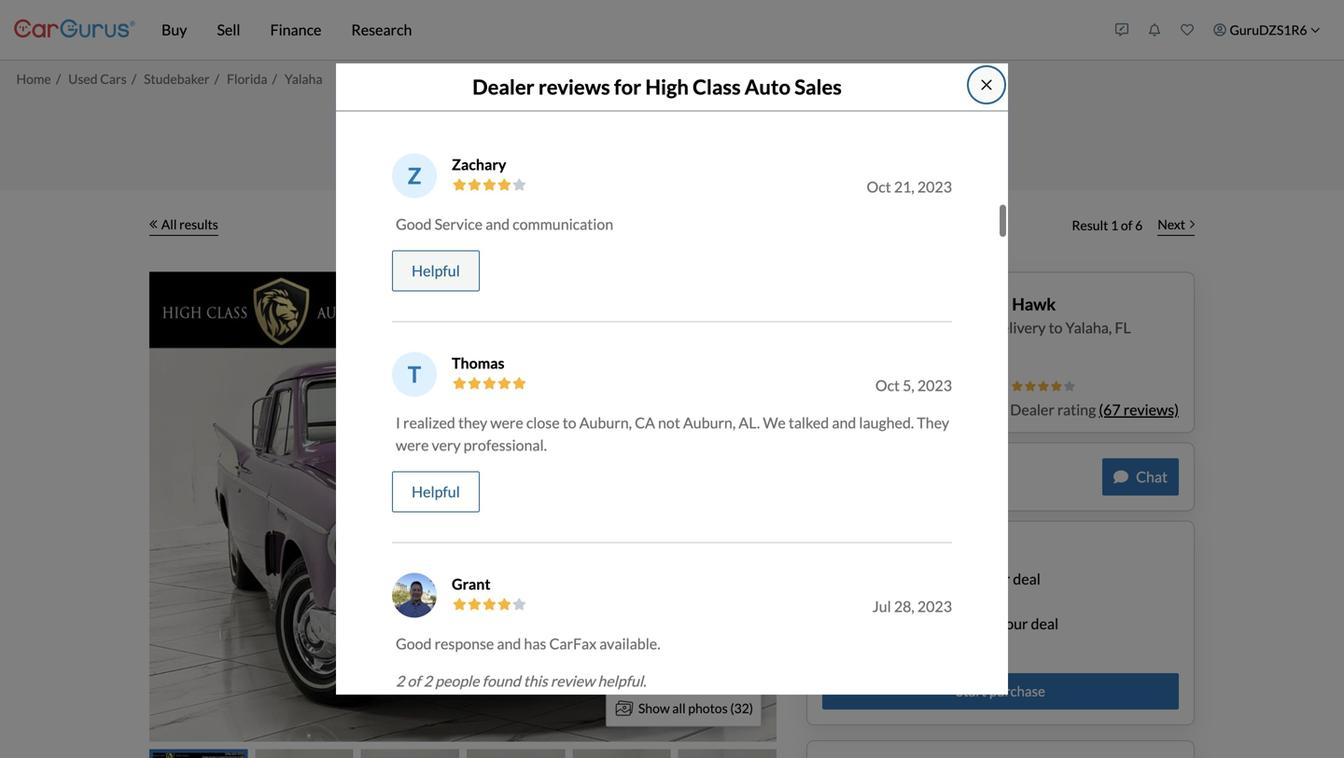Task type: locate. For each thing, give the bounding box(es) containing it.
/ left used
[[56, 71, 61, 87]]

reviews)
[[1123, 401, 1179, 419]]

1958 studebaker golden hawk
[[822, 294, 1056, 315]]

to
[[1049, 319, 1063, 337], [563, 394, 576, 412], [932, 615, 945, 633]]

2 helpful button from the top
[[392, 452, 480, 493]]

0 horizontal spatial auburn,
[[579, 394, 632, 412]]

were up professional.
[[490, 394, 523, 412]]

auburn, left al.
[[683, 394, 736, 412]]

your right build
[[980, 570, 1010, 589]]

2 horizontal spatial to
[[1049, 319, 1063, 337]]

purchase
[[989, 683, 1045, 700]]

to inside i realized they were close to auburn, ca not auburn, al.  we talked and laughed.  they were very professional.
[[563, 394, 576, 412]]

0 vertical spatial good
[[396, 195, 432, 214]]

view vehicle photo 5 image
[[572, 750, 671, 759]]

few
[[865, 405, 889, 421]]

2 vertical spatial to
[[932, 615, 945, 633]]

of inside dialog
[[407, 653, 421, 671]]

photos
[[688, 701, 728, 717]]

studebaker right the cars
[[144, 71, 210, 87]]

1 vertical spatial of
[[407, 653, 421, 671]]

hawk
[[1012, 294, 1056, 315]]

no price analysis too few comparables
[[842, 390, 967, 421]]

and right service on the left
[[485, 195, 510, 214]]

1 horizontal spatial auburn,
[[683, 394, 736, 412]]

all
[[161, 217, 177, 232]]

1 vertical spatial were
[[396, 417, 429, 435]]

close
[[526, 394, 560, 412]]

helpful.
[[598, 653, 646, 671]]

deal up purchase
[[1031, 615, 1059, 633]]

saved cars image
[[1181, 23, 1194, 36]]

i realized they were close to auburn, ca not auburn, al.  we talked and laughed.  they were very professional.
[[396, 394, 949, 435]]

chevron double left image
[[149, 220, 158, 229]]

0 vertical spatial and
[[485, 195, 510, 214]]

/ left florida
[[214, 71, 219, 87]]

1 horizontal spatial studebaker
[[865, 294, 951, 315]]

were down i
[[396, 417, 429, 435]]

communication
[[513, 195, 613, 214]]

to down or
[[932, 615, 945, 633]]

result 1 of 6
[[1072, 217, 1143, 233]]

studebaker
[[144, 71, 210, 87], [865, 294, 951, 315]]

1 vertical spatial deal
[[1031, 615, 1059, 633]]

1 helpful button from the top
[[392, 231, 480, 272]]

dealer
[[472, 75, 534, 99], [1010, 401, 1054, 419]]

and inside i realized they were close to auburn, ca not auburn, al.  we talked and laughed.  they were very professional.
[[832, 394, 856, 412]]

not
[[658, 394, 680, 412]]

0 horizontal spatial studebaker
[[144, 71, 210, 87]]

show
[[638, 701, 670, 717]]

schedule
[[837, 615, 896, 633]]

/ right the cars
[[132, 71, 136, 87]]

1 vertical spatial dealer
[[1010, 401, 1054, 419]]

1 horizontal spatial dealer
[[1010, 401, 1054, 419]]

start purchase button
[[822, 674, 1179, 710]]

high
[[645, 75, 689, 99]]

0 vertical spatial your
[[980, 570, 1010, 589]]

good left service on the left
[[396, 195, 432, 214]]

menu bar
[[135, 0, 1106, 60]]

0 horizontal spatial to
[[563, 394, 576, 412]]

1 horizontal spatial of
[[1121, 217, 1133, 233]]

service
[[435, 195, 483, 214]]

i
[[396, 394, 400, 412]]

studebaker up "includes"
[[865, 294, 951, 315]]

and left few on the bottom right
[[832, 394, 856, 412]]

1 horizontal spatial to
[[932, 615, 945, 633]]

(32)
[[730, 701, 753, 717]]

view vehicle photo 4 image
[[467, 750, 565, 759]]

class
[[693, 75, 741, 99]]

al.
[[739, 394, 760, 412]]

this
[[523, 653, 548, 671]]

2 good from the top
[[396, 615, 432, 634]]

helpful down very
[[412, 463, 460, 481]]

talked
[[789, 394, 829, 412]]

good
[[396, 195, 432, 214], [396, 615, 432, 634]]

1 vertical spatial good
[[396, 615, 432, 634]]

helpful button
[[392, 231, 480, 272], [392, 452, 480, 493]]

to right close
[[563, 394, 576, 412]]

1 helpful from the top
[[412, 242, 460, 260]]

2 helpful from the top
[[412, 463, 460, 481]]

home / used cars / studebaker / florida / yalaha
[[16, 71, 322, 87]]

deal right build
[[1013, 570, 1041, 589]]

show all photos (32)
[[638, 701, 753, 717]]

reviews
[[538, 75, 610, 99]]

1 vertical spatial helpful
[[412, 463, 460, 481]]

2 vertical spatial and
[[497, 615, 521, 634]]

dealer left "reviews"
[[472, 75, 534, 99]]

menu item
[[1204, 4, 1330, 56]]

view vehicle photo 6 image
[[678, 750, 777, 759]]

2 auburn, from the left
[[683, 394, 736, 412]]

dialog
[[336, 63, 1008, 759]]

helpful
[[412, 242, 460, 260], [412, 463, 460, 481]]

cargurus logo homepage link link
[[14, 3, 135, 56]]

comparables
[[892, 405, 967, 421]]

add a car review image
[[1115, 23, 1128, 36]]

auburn, left ca
[[579, 394, 632, 412]]

3 / from the left
[[214, 71, 219, 87]]

1 vertical spatial and
[[832, 394, 856, 412]]

and left has
[[497, 615, 521, 634]]

dealer inside dialog
[[472, 75, 534, 99]]

menu
[[1106, 4, 1330, 56]]

choose
[[837, 593, 886, 611]]

price includes $4,221 delivery to yalaha, fl
[[850, 319, 1131, 337]]

0 vertical spatial helpful button
[[392, 231, 480, 272]]

1 horizontal spatial 2
[[424, 653, 432, 671]]

0 vertical spatial of
[[1121, 217, 1133, 233]]

your
[[980, 570, 1010, 589], [998, 615, 1028, 633]]

deal
[[1013, 570, 1041, 589], [1031, 615, 1059, 633]]

delivery
[[993, 319, 1046, 337], [953, 593, 1006, 611]]

dealer left the rating
[[1010, 401, 1054, 419]]

with
[[855, 537, 889, 557]]

truck moving image
[[822, 321, 841, 336]]

helpful button down very
[[392, 452, 480, 493]]

helpful button down service on the left
[[392, 231, 480, 272]]

they
[[917, 394, 949, 412]]

2 / from the left
[[132, 71, 136, 87]]

delivery down hawk
[[993, 319, 1046, 337]]

home
[[16, 71, 51, 87]]

analysis
[[904, 390, 965, 405]]

and
[[485, 195, 510, 214], [832, 394, 856, 412], [497, 615, 521, 634]]

0 vertical spatial helpful
[[412, 242, 460, 260]]

comment image
[[1114, 470, 1129, 485]]

1 2 from the left
[[396, 653, 404, 671]]

of left "people"
[[407, 653, 421, 671]]

1 vertical spatial to
[[563, 394, 576, 412]]

0 horizontal spatial of
[[407, 653, 421, 671]]

review
[[550, 653, 595, 671]]

z
[[408, 143, 421, 169]]

6
[[1135, 217, 1143, 233]]

0 vertical spatial dealer
[[472, 75, 534, 99]]

grant image
[[392, 554, 437, 599]]

result
[[1072, 217, 1108, 233]]

1958
[[822, 294, 861, 315]]

/ right florida
[[272, 71, 277, 87]]

too
[[842, 405, 863, 421]]

auto
[[745, 75, 791, 99]]

tab list
[[149, 750, 777, 759]]

next link
[[1150, 205, 1202, 246]]

0 horizontal spatial dealer
[[472, 75, 534, 99]]

1 good from the top
[[396, 195, 432, 214]]

dealer reviews for high class auto sales
[[472, 75, 842, 99]]

of
[[1121, 217, 1133, 233], [407, 653, 421, 671]]

yalaha,
[[1065, 319, 1112, 337]]

we
[[763, 394, 786, 412]]

0 vertical spatial deal
[[1013, 570, 1041, 589]]

yalaha
[[285, 71, 322, 87]]

to down hawk
[[1049, 319, 1063, 337]]

helpful down service on the left
[[412, 242, 460, 260]]

0 horizontal spatial 2
[[396, 653, 404, 671]]

1 vertical spatial studebaker
[[865, 294, 951, 315]]

or
[[936, 593, 950, 611]]

2 2 from the left
[[424, 653, 432, 671]]

(67 reviews) button
[[1099, 399, 1179, 421]]

were
[[490, 394, 523, 412], [396, 417, 429, 435]]

good down grant icon
[[396, 615, 432, 634]]

buy with confidence
[[822, 537, 974, 557]]

time
[[899, 615, 929, 633]]

golden
[[954, 294, 1009, 315]]

next
[[1158, 217, 1185, 232]]

of right 1 at the top
[[1121, 217, 1133, 233]]

view vehicle photo 2 image
[[255, 750, 353, 759]]

1 vertical spatial delivery
[[953, 593, 1006, 611]]

your right the finalize
[[998, 615, 1028, 633]]

1 vertical spatial helpful button
[[392, 452, 480, 493]]

start purchase
[[956, 683, 1045, 700]]

/
[[56, 71, 61, 87], [132, 71, 136, 87], [214, 71, 219, 87], [272, 71, 277, 87]]

delivery up the finalize
[[953, 593, 1006, 611]]

cargurus logo homepage link image
[[14, 3, 135, 56]]

0 vertical spatial were
[[490, 394, 523, 412]]

1
[[1111, 217, 1118, 233]]



Task type: vqa. For each thing, say whether or not it's contained in the screenshot.
the Find my location 'icon'
no



Task type: describe. For each thing, give the bounding box(es) containing it.
advertisement region
[[332, 97, 1012, 181]]

financing
[[869, 570, 928, 589]]

florida link
[[227, 71, 267, 87]]

show all photos (32) link
[[606, 690, 762, 728]]

find financing & build your deal choose pickup or delivery schedule time to finalize your deal
[[837, 570, 1059, 633]]

$4,221
[[944, 319, 990, 337]]

confidence
[[892, 537, 974, 557]]

4 / from the left
[[272, 71, 277, 87]]

used cars link
[[68, 71, 127, 87]]

home link
[[16, 71, 51, 87]]

chevron right image
[[1190, 220, 1195, 229]]

dealer rating (67 reviews)
[[1010, 401, 1179, 419]]

ca
[[635, 394, 655, 412]]

helpful for 1st helpful 'button' from the bottom
[[412, 463, 460, 481]]

professional.
[[464, 417, 547, 435]]

found
[[482, 653, 520, 671]]

laughed.
[[859, 394, 914, 412]]

carfax
[[549, 615, 597, 634]]

studebaker link
[[144, 71, 210, 87]]

start
[[956, 683, 987, 700]]

they
[[458, 394, 487, 412]]

build
[[945, 570, 977, 589]]

vehicle full photo image
[[149, 272, 777, 742]]

response
[[435, 615, 494, 634]]

cars
[[100, 71, 127, 87]]

no
[[842, 390, 862, 405]]

and for good response and has carfax available.
[[497, 615, 521, 634]]

dealer for dealer rating (67 reviews)
[[1010, 401, 1054, 419]]

close modal dealer reviews for high class auto sales image
[[979, 77, 994, 92]]

all results link
[[149, 205, 218, 246]]

used
[[68, 71, 98, 87]]

fl
[[1115, 319, 1131, 337]]

rating
[[1057, 401, 1096, 419]]

very
[[432, 417, 461, 435]]

all
[[672, 701, 686, 717]]

0 vertical spatial delivery
[[993, 319, 1046, 337]]

good response and has carfax available.
[[396, 615, 660, 634]]

1 vertical spatial your
[[998, 615, 1028, 633]]

dialog containing z
[[336, 63, 1008, 759]]

results
[[179, 217, 218, 232]]

includes
[[887, 319, 941, 337]]

finalize
[[948, 615, 995, 633]]

pickup
[[889, 593, 933, 611]]

0 vertical spatial to
[[1049, 319, 1063, 337]]

good for good service and communication
[[396, 195, 432, 214]]

t
[[408, 341, 421, 368]]

all results
[[161, 217, 218, 232]]

and for good service and communication
[[485, 195, 510, 214]]

(67
[[1099, 401, 1121, 419]]

for
[[614, 75, 641, 99]]

1 horizontal spatial were
[[490, 394, 523, 412]]

price
[[850, 319, 884, 337]]

dealer for dealer reviews for high class auto sales
[[472, 75, 534, 99]]

people
[[435, 653, 479, 671]]

price
[[865, 390, 902, 405]]

0 vertical spatial studebaker
[[144, 71, 210, 87]]

realized
[[403, 394, 455, 412]]

has
[[524, 615, 546, 634]]

chat button
[[1102, 459, 1179, 496]]

to inside find financing & build your deal choose pickup or delivery schedule time to finalize your deal
[[932, 615, 945, 633]]

delivery inside find financing & build your deal choose pickup or delivery schedule time to finalize your deal
[[953, 593, 1006, 611]]

1 auburn, from the left
[[579, 394, 632, 412]]

2 of 2 people found this review helpful.
[[396, 653, 646, 671]]

view vehicle photo 3 image
[[361, 750, 459, 759]]

good for good response and has carfax available.
[[396, 615, 432, 634]]

0 horizontal spatial were
[[396, 417, 429, 435]]

1 / from the left
[[56, 71, 61, 87]]

find
[[837, 570, 866, 589]]

view vehicle photo 1 image
[[149, 750, 248, 759]]

&
[[931, 570, 942, 589]]

available.
[[600, 615, 660, 634]]

sales
[[794, 75, 842, 99]]

chat
[[1136, 468, 1168, 486]]

helpful for 2nd helpful 'button' from the bottom
[[412, 242, 460, 260]]

florida
[[227, 71, 267, 87]]



